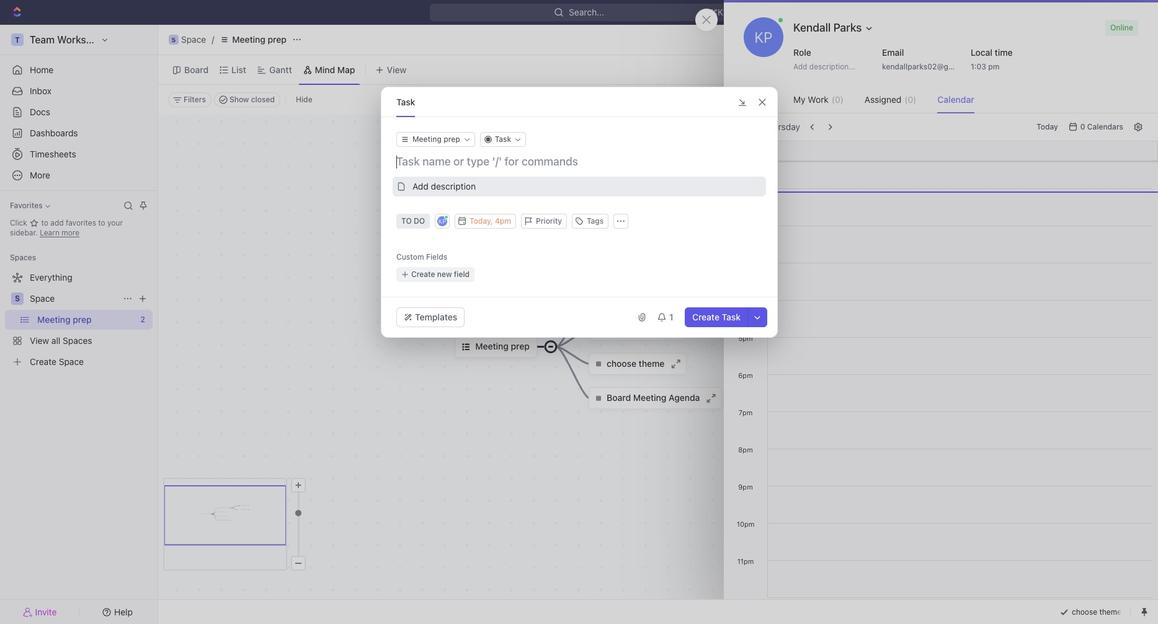 Task type: describe. For each thing, give the bounding box(es) containing it.
search...
[[569, 7, 604, 17]]

s for s space /
[[172, 36, 176, 43]]

to do
[[401, 217, 425, 226]]

show
[[230, 95, 249, 104]]

dialog containing task
[[381, 87, 778, 338]]

7pm
[[739, 409, 753, 417]]

click
[[10, 218, 29, 228]]

6pm
[[739, 372, 753, 380]]

list link
[[229, 61, 246, 78]]

role add description...
[[794, 47, 856, 71]]

dashboards
[[30, 128, 78, 138]]

gantt link
[[267, 61, 292, 78]]

priority button
[[521, 214, 567, 229]]

learn
[[40, 228, 60, 238]]

role
[[794, 47, 812, 58]]

s space /
[[172, 34, 214, 45]]

1pm
[[739, 186, 753, 194]]

work
[[808, 94, 829, 105]]

/
[[212, 34, 214, 45]]

meeting prep link
[[217, 32, 290, 47]]

search
[[926, 64, 955, 75]]

spaces
[[10, 253, 36, 262]]

automations button
[[1046, 30, 1110, 49]]

upgrade
[[897, 7, 932, 17]]

templates
[[415, 312, 457, 323]]

meeting prep
[[232, 34, 287, 45]]

create for create new field
[[411, 270, 435, 279]]

pm
[[989, 62, 1000, 71]]

0 vertical spatial kp
[[755, 29, 773, 46]]

today
[[1037, 122, 1058, 132]]

new button
[[944, 2, 987, 22]]

to for do
[[401, 217, 412, 226]]

kp inside dropdown button
[[438, 218, 446, 225]]

description...
[[810, 62, 856, 71]]

online
[[1111, 23, 1134, 32]]

5pm
[[739, 334, 753, 343]]

docs
[[30, 107, 50, 117]]

create task
[[692, 312, 741, 323]]

tags
[[587, 217, 604, 226]]

add
[[50, 218, 64, 228]]

show closed
[[230, 95, 275, 104]]

hide button
[[291, 92, 317, 107]]

closed
[[251, 95, 275, 104]]

automations
[[1052, 34, 1104, 45]]

new
[[961, 7, 979, 17]]

space inside the sidebar navigation
[[30, 294, 55, 304]]

Task name or type '/' for commands text field
[[396, 155, 765, 169]]

1
[[669, 312, 673, 323]]

board
[[184, 64, 209, 75]]

10pm
[[737, 521, 755, 529]]

1 horizontal spatial to
[[98, 218, 105, 228]]

gantt
[[269, 64, 292, 75]]

task button
[[396, 87, 415, 117]]

today button
[[1032, 120, 1063, 135]]

0 vertical spatial space
[[181, 34, 206, 45]]

home link
[[5, 60, 153, 80]]

add description... button
[[789, 60, 871, 74]]

field
[[454, 270, 470, 279]]

board link
[[182, 61, 209, 78]]

fields
[[426, 253, 447, 262]]

1:03
[[971, 62, 987, 71]]

templates button
[[396, 308, 465, 328]]

my
[[794, 94, 806, 105]]

create new field button
[[396, 267, 474, 282]]

dashboards link
[[5, 123, 153, 143]]



Task type: vqa. For each thing, say whether or not it's contained in the screenshot.
🎉
no



Task type: locate. For each thing, give the bounding box(es) containing it.
my work
[[794, 94, 829, 105]]

dialog
[[381, 87, 778, 338]]

task inside task dropdown button
[[495, 135, 511, 144]]

favorites
[[66, 218, 96, 228]]

tags button
[[572, 214, 609, 229]]

hide button
[[961, 61, 999, 78]]

local
[[971, 47, 993, 58]]

show closed button
[[214, 92, 280, 107]]

upgrade link
[[880, 4, 939, 21]]

task inside create task button
[[722, 312, 741, 323]]

0 vertical spatial add
[[794, 62, 808, 71]]

favorites button
[[5, 199, 55, 213]]

to inside to do dropdown button
[[401, 217, 412, 226]]

docs link
[[5, 102, 153, 122]]

space, , element
[[169, 35, 179, 45], [11, 293, 24, 305]]

0 horizontal spatial to
[[41, 218, 48, 228]]

to do button
[[396, 214, 430, 229]]

1 vertical spatial space, , element
[[11, 293, 24, 305]]

1 vertical spatial s
[[15, 294, 20, 303]]

0 vertical spatial s
[[172, 36, 176, 43]]

do
[[414, 217, 425, 226]]

space left /
[[181, 34, 206, 45]]

0 horizontal spatial space
[[30, 294, 55, 304]]

tags button
[[572, 214, 609, 229]]

assigned
[[865, 94, 902, 105]]

list
[[232, 64, 246, 75]]

1 vertical spatial space
[[30, 294, 55, 304]]

prep
[[268, 34, 287, 45]]

to
[[401, 217, 412, 226], [41, 218, 48, 228], [98, 218, 105, 228]]

home
[[30, 65, 54, 75]]

s
[[172, 36, 176, 43], [15, 294, 20, 303]]

1 horizontal spatial add
[[794, 62, 808, 71]]

8pm
[[739, 446, 753, 454]]

timesheets link
[[5, 145, 153, 164]]

inbox link
[[5, 81, 153, 101]]

create new field button
[[396, 267, 474, 282]]

invite button
[[5, 604, 75, 621]]

add inside role add description...
[[794, 62, 808, 71]]

s inside s space /
[[172, 36, 176, 43]]

s down spaces
[[15, 294, 20, 303]]

0 horizontal spatial space, , element
[[11, 293, 24, 305]]

to for add
[[41, 218, 48, 228]]

add left description
[[412, 181, 428, 192]]

1 horizontal spatial create
[[692, 312, 720, 323]]

1 horizontal spatial hide
[[976, 64, 995, 75]]

kp
[[755, 29, 773, 46], [438, 218, 446, 225]]

1 horizontal spatial space
[[181, 34, 206, 45]]

hide down the local at the top right of the page
[[976, 64, 995, 75]]

space, , element left /
[[169, 35, 179, 45]]

0 horizontal spatial task
[[396, 96, 415, 107]]

invite user image
[[23, 607, 33, 618]]

add down role
[[794, 62, 808, 71]]

1 horizontal spatial kp
[[755, 29, 773, 46]]

0 horizontal spatial kp
[[438, 218, 446, 225]]

0 vertical spatial task
[[396, 96, 415, 107]]

meeting
[[232, 34, 266, 45]]

1 button
[[652, 308, 680, 328]]

sidebar.
[[10, 228, 38, 238]]

create
[[411, 270, 435, 279], [692, 312, 720, 323]]

more
[[62, 228, 79, 238]]

search button
[[910, 61, 959, 78]]

1 vertical spatial task
[[495, 135, 511, 144]]

time
[[995, 47, 1013, 58]]

email kendallparks02@gmail.com
[[882, 47, 981, 71]]

invite
[[35, 607, 57, 618]]

to left "your"
[[98, 218, 105, 228]]

create new field
[[411, 270, 470, 279]]

hide
[[976, 64, 995, 75], [296, 95, 313, 104]]

your
[[107, 218, 123, 228]]

1 vertical spatial hide
[[296, 95, 313, 104]]

0 horizontal spatial hide
[[296, 95, 313, 104]]

2 horizontal spatial to
[[401, 217, 412, 226]]

to add favorites to your sidebar.
[[10, 218, 123, 238]]

add
[[794, 62, 808, 71], [412, 181, 428, 192]]

email
[[882, 47, 904, 58]]

map
[[338, 64, 355, 75]]

0 vertical spatial create
[[411, 270, 435, 279]]

0 horizontal spatial add
[[412, 181, 428, 192]]

space, , element inside the sidebar navigation
[[11, 293, 24, 305]]

space, , element down spaces
[[11, 293, 24, 305]]

activity
[[744, 94, 774, 105]]

add inside add description button
[[412, 181, 428, 192]]

create inside dropdown button
[[411, 270, 435, 279]]

space
[[181, 34, 206, 45], [30, 294, 55, 304]]

mind
[[315, 64, 335, 75]]

kp button
[[436, 215, 448, 228]]

new
[[437, 270, 452, 279]]

inbox
[[30, 86, 52, 96]]

learn more
[[40, 228, 79, 238]]

mind map link
[[313, 61, 355, 78]]

s left /
[[172, 36, 176, 43]]

create for create task
[[692, 312, 720, 323]]

calendar
[[938, 94, 975, 105]]

9pm
[[739, 483, 753, 491]]

0 horizontal spatial create
[[411, 270, 435, 279]]

hide inside button
[[296, 95, 313, 104]]

add description
[[412, 181, 476, 192]]

4pm
[[739, 297, 753, 305]]

favorites
[[10, 201, 43, 210]]

local time 1:03 pm
[[971, 47, 1013, 71]]

custom
[[396, 253, 424, 262]]

s for s
[[15, 294, 20, 303]]

learn more link
[[40, 228, 79, 238]]

1 horizontal spatial space, , element
[[169, 35, 179, 45]]

hide inside dropdown button
[[976, 64, 995, 75]]

space link
[[30, 289, 118, 309]]

0 vertical spatial space, , element
[[169, 35, 179, 45]]

1 horizontal spatial task
[[495, 135, 511, 144]]

0 horizontal spatial s
[[15, 294, 20, 303]]

to up the learn on the left top
[[41, 218, 48, 228]]

2 horizontal spatial task
[[722, 312, 741, 323]]

task
[[396, 96, 415, 107], [495, 135, 511, 144], [722, 312, 741, 323]]

description
[[431, 181, 476, 192]]

priority
[[536, 217, 562, 226]]

hide right closed
[[296, 95, 313, 104]]

0 vertical spatial hide
[[976, 64, 995, 75]]

2 vertical spatial task
[[722, 312, 741, 323]]

1 vertical spatial create
[[692, 312, 720, 323]]

create right 1
[[692, 312, 720, 323]]

1 vertical spatial kp
[[438, 218, 446, 225]]

⌘k
[[710, 7, 724, 17]]

1 horizontal spatial s
[[172, 36, 176, 43]]

1 vertical spatial add
[[412, 181, 428, 192]]

sidebar navigation
[[0, 25, 158, 625]]

task button
[[480, 132, 526, 147]]

space down spaces
[[30, 294, 55, 304]]

s inside navigation
[[15, 294, 20, 303]]

timesheets
[[30, 149, 76, 159]]

priority button
[[521, 214, 567, 229]]

kendallparks02@gmail.com
[[882, 62, 981, 71]]

create down custom fields
[[411, 270, 435, 279]]

to left do
[[401, 217, 412, 226]]



